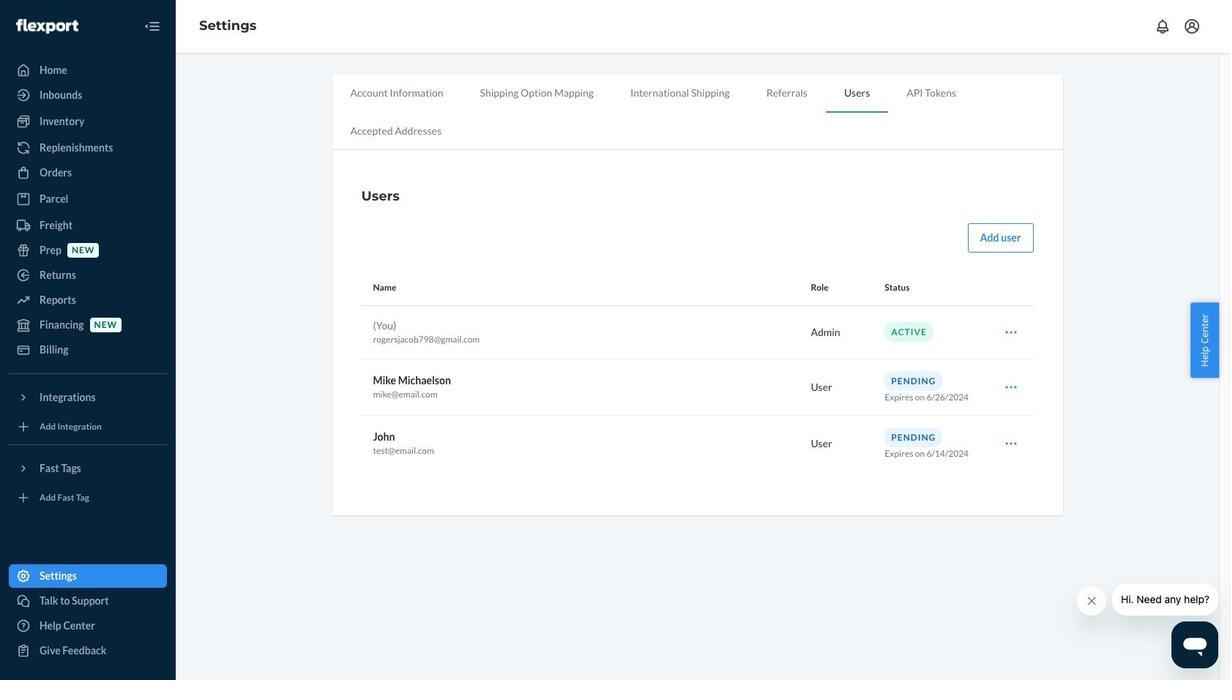 Task type: describe. For each thing, give the bounding box(es) containing it.
open account menu image
[[1184, 18, 1201, 35]]

close navigation image
[[144, 18, 161, 35]]



Task type: vqa. For each thing, say whether or not it's contained in the screenshot.
Flexport logo
yes



Task type: locate. For each thing, give the bounding box(es) containing it.
tab
[[332, 75, 462, 111], [462, 75, 612, 111], [612, 75, 748, 111], [748, 75, 826, 111], [826, 75, 889, 113], [889, 75, 975, 111], [332, 113, 460, 149]]

flexport logo image
[[16, 19, 79, 33]]

tab list
[[332, 75, 1063, 150]]

open notifications image
[[1154, 18, 1172, 35]]



